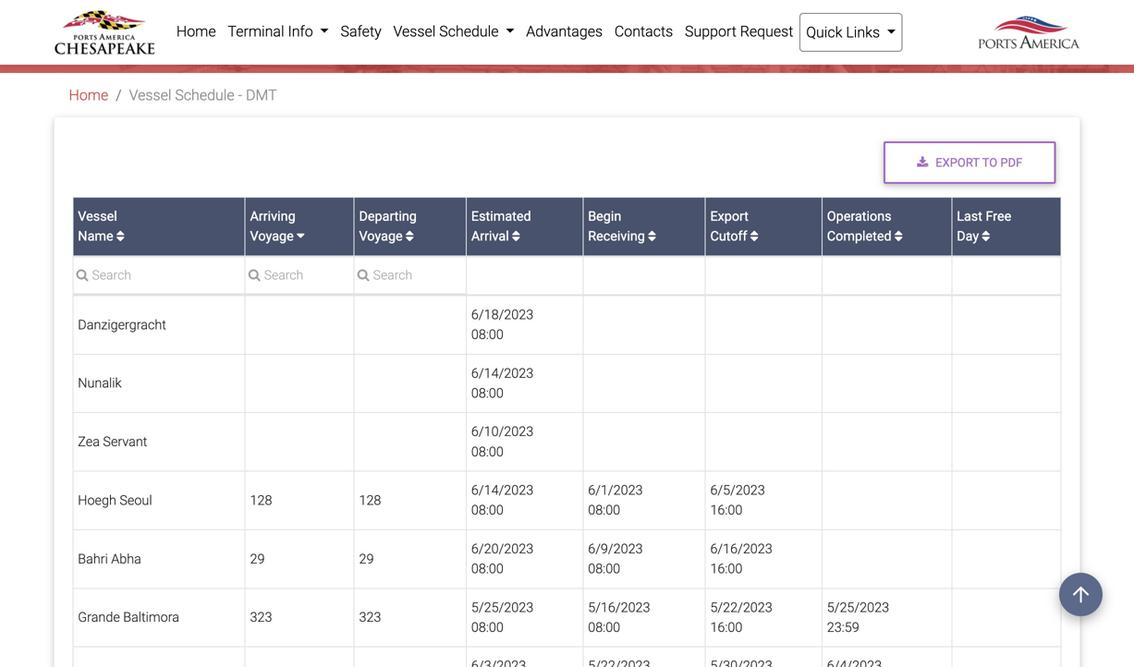 Task type: describe. For each thing, give the bounding box(es) containing it.
last free day
[[958, 209, 1012, 244]]

quick links link
[[800, 13, 903, 52]]

1 horizontal spatial home
[[177, 23, 216, 40]]

2 vertical spatial vessel
[[78, 209, 117, 224]]

5/25/2023 08:00
[[472, 600, 534, 636]]

08:00 for hoegh seoul
[[472, 503, 504, 519]]

grande
[[78, 610, 120, 626]]

5/22/2023 16:00
[[711, 600, 773, 636]]

hoegh
[[78, 493, 116, 509]]

vessel for vessel schedule - dmt
[[129, 87, 172, 104]]

arriving
[[250, 209, 296, 224]]

pdf
[[1001, 156, 1023, 170]]

08:00 for danzigergracht
[[472, 327, 504, 343]]

hoegh seoul
[[78, 493, 152, 509]]

5/25/2023 for 08:00
[[472, 600, 534, 616]]

1 128 from the left
[[250, 493, 272, 509]]

2 128 from the left
[[359, 493, 381, 509]]

info
[[288, 23, 313, 40]]

schedule for vessel schedule - dmt
[[175, 87, 235, 104]]

baltimora
[[123, 610, 179, 626]]

6/14/2023 for nunalik
[[472, 366, 534, 381]]

08:00 for zea servant
[[472, 444, 504, 460]]

contacts link
[[609, 13, 679, 50]]

operations
[[828, 209, 892, 224]]

16:00 for 6/16/2023 16:00
[[711, 562, 743, 577]]

08:00 inside 6/9/2023 08:00
[[588, 562, 621, 577]]

6/14/2023 for hoegh seoul
[[472, 483, 534, 499]]

6/18/2023
[[472, 307, 534, 323]]

schedule for vessel schedule
[[440, 23, 499, 40]]

08:00 for grande baltimora
[[472, 620, 504, 636]]

grande baltimora
[[78, 610, 179, 626]]

6/14/2023 08:00 for nunalik
[[472, 366, 534, 401]]

seoul
[[120, 493, 152, 509]]

bahri
[[78, 552, 108, 567]]

abha
[[111, 552, 141, 567]]

begin
[[588, 209, 622, 224]]

bahri abha
[[78, 552, 141, 567]]

1 horizontal spatial home link
[[171, 13, 222, 50]]

-
[[238, 87, 242, 104]]

safety link
[[335, 13, 388, 50]]

last
[[958, 209, 983, 224]]

download image
[[918, 157, 929, 169]]

6/14/2023 08:00 for hoegh seoul
[[472, 483, 534, 519]]

16:00 for 6/5/2023 16:00
[[711, 503, 743, 519]]

6/9/2023
[[588, 542, 643, 557]]

day
[[958, 229, 980, 244]]

vessel name
[[78, 209, 117, 244]]

name
[[78, 229, 113, 244]]

1 323 from the left
[[250, 610, 272, 626]]

begin receiving
[[588, 209, 646, 244]]

08:00 for nunalik
[[472, 386, 504, 401]]

zea
[[78, 434, 100, 450]]

export for export to pdf
[[936, 156, 980, 170]]

export to pdf
[[936, 156, 1023, 170]]

6/10/2023
[[472, 424, 534, 440]]

0 horizontal spatial home link
[[69, 87, 108, 104]]

2 29 from the left
[[359, 552, 374, 567]]

zea servant
[[78, 434, 147, 450]]

6/1/2023 08:00
[[588, 483, 643, 519]]

08:00 inside the 6/1/2023 08:00
[[588, 503, 621, 519]]



Task type: locate. For each thing, give the bounding box(es) containing it.
2 6/14/2023 from the top
[[472, 483, 534, 499]]

0 horizontal spatial 5/25/2023
[[472, 600, 534, 616]]

1 vertical spatial 6/14/2023
[[472, 483, 534, 499]]

export left to
[[936, 156, 980, 170]]

1 6/14/2023 from the top
[[472, 366, 534, 381]]

0 horizontal spatial 128
[[250, 493, 272, 509]]

5/25/2023 for 23:59
[[828, 600, 890, 616]]

departing voyage
[[359, 209, 417, 244]]

vessel right safety link
[[394, 23, 436, 40]]

vessel left -
[[129, 87, 172, 104]]

safety
[[341, 23, 382, 40]]

operations completed
[[828, 209, 892, 244]]

16:00 inside the 6/16/2023 16:00
[[711, 562, 743, 577]]

6/1/2023
[[588, 483, 643, 499]]

08:00 down 6/20/2023 08:00
[[472, 620, 504, 636]]

08:00 inside 6/20/2023 08:00
[[472, 562, 504, 577]]

08:00 up 6/10/2023
[[472, 386, 504, 401]]

5/16/2023
[[588, 600, 651, 616]]

5/22/2023
[[711, 600, 773, 616]]

16:00 down "5/22/2023"
[[711, 620, 743, 636]]

voyage for departing voyage
[[359, 229, 403, 244]]

danzigergracht
[[78, 317, 166, 333]]

6/14/2023 08:00 up 6/20/2023
[[472, 483, 534, 519]]

0 horizontal spatial voyage
[[250, 229, 294, 244]]

1 29 from the left
[[250, 552, 265, 567]]

free
[[986, 209, 1012, 224]]

29
[[250, 552, 265, 567], [359, 552, 374, 567]]

2 323 from the left
[[359, 610, 381, 626]]

2 16:00 from the top
[[711, 562, 743, 577]]

1 vertical spatial vessel
[[129, 87, 172, 104]]

6/20/2023 08:00
[[472, 542, 534, 577]]

arrival
[[472, 229, 509, 244]]

16:00 inside the 6/5/2023 16:00
[[711, 503, 743, 519]]

08:00 inside 5/16/2023 08:00
[[588, 620, 621, 636]]

1 vertical spatial 6/14/2023 08:00
[[472, 483, 534, 519]]

1 6/14/2023 08:00 from the top
[[472, 366, 534, 401]]

home
[[177, 23, 216, 40], [69, 87, 108, 104]]

2 6/14/2023 08:00 from the top
[[472, 483, 534, 519]]

arriving voyage
[[250, 209, 297, 244]]

1 horizontal spatial schedule
[[440, 23, 499, 40]]

5/25/2023 23:59
[[828, 600, 890, 636]]

0 horizontal spatial export
[[711, 209, 749, 224]]

6/16/2023
[[711, 542, 773, 557]]

voyage for arriving voyage
[[250, 229, 294, 244]]

6/14/2023 08:00 up 6/10/2023
[[472, 366, 534, 401]]

0 vertical spatial home
[[177, 23, 216, 40]]

2 voyage from the left
[[359, 229, 403, 244]]

0 horizontal spatial schedule
[[175, 87, 235, 104]]

vessel
[[394, 23, 436, 40], [129, 87, 172, 104], [78, 209, 117, 224]]

1 horizontal spatial 323
[[359, 610, 381, 626]]

schedule
[[440, 23, 499, 40], [175, 87, 235, 104]]

08:00 down 5/16/2023
[[588, 620, 621, 636]]

None field
[[74, 267, 245, 295], [246, 267, 354, 295], [355, 267, 466, 295], [74, 267, 245, 295], [246, 267, 354, 295], [355, 267, 466, 295]]

voyage down the arriving at the top of page
[[250, 229, 294, 244]]

vessel schedule - dmt
[[129, 87, 277, 104]]

cutoff
[[711, 229, 748, 244]]

16:00
[[711, 503, 743, 519], [711, 562, 743, 577], [711, 620, 743, 636]]

08:00 down "6/1/2023" on the right
[[588, 503, 621, 519]]

08:00 inside 6/10/2023 08:00
[[472, 444, 504, 460]]

6/9/2023 08:00
[[588, 542, 643, 577]]

vessel up name in the top left of the page
[[78, 209, 117, 224]]

request
[[741, 23, 794, 40]]

1 vertical spatial home
[[69, 87, 108, 104]]

0 horizontal spatial home
[[69, 87, 108, 104]]

6/16/2023 16:00
[[711, 542, 773, 577]]

6/18/2023 08:00
[[472, 307, 534, 343]]

2 5/25/2023 from the left
[[828, 600, 890, 616]]

support
[[685, 23, 737, 40]]

08:00 down 6/20/2023
[[472, 562, 504, 577]]

support request
[[685, 23, 794, 40]]

estimated
[[472, 209, 532, 224]]

contacts
[[615, 23, 674, 40]]

1 horizontal spatial vessel
[[129, 87, 172, 104]]

to
[[983, 156, 998, 170]]

16:00 down 6/5/2023
[[711, 503, 743, 519]]

1 horizontal spatial 5/25/2023
[[828, 600, 890, 616]]

6/20/2023
[[472, 542, 534, 557]]

voyage down departing
[[359, 229, 403, 244]]

go to top image
[[1060, 574, 1104, 617]]

0 horizontal spatial 323
[[250, 610, 272, 626]]

1 horizontal spatial 29
[[359, 552, 374, 567]]

6/5/2023 16:00
[[711, 483, 766, 519]]

0 vertical spatial home link
[[171, 13, 222, 50]]

departing
[[359, 209, 417, 224]]

08:00 down 6/10/2023
[[472, 444, 504, 460]]

export to pdf link
[[884, 142, 1057, 184]]

quick links
[[807, 24, 884, 41]]

0 vertical spatial 16:00
[[711, 503, 743, 519]]

6/14/2023
[[472, 366, 534, 381], [472, 483, 534, 499]]

receiving
[[588, 229, 646, 244]]

voyage inside departing voyage
[[359, 229, 403, 244]]

1 horizontal spatial 128
[[359, 493, 381, 509]]

support request link
[[679, 13, 800, 50]]

08:00 inside 5/25/2023 08:00
[[472, 620, 504, 636]]

export for export cutoff
[[711, 209, 749, 224]]

vessel schedule link
[[388, 13, 521, 50]]

export cutoff
[[711, 209, 749, 244]]

quick
[[807, 24, 843, 41]]

0 vertical spatial vessel
[[394, 23, 436, 40]]

6/10/2023 08:00
[[472, 424, 534, 460]]

0 vertical spatial 6/14/2023
[[472, 366, 534, 381]]

1 vertical spatial home link
[[69, 87, 108, 104]]

16:00 inside 5/22/2023 16:00
[[711, 620, 743, 636]]

08:00 up 6/20/2023
[[472, 503, 504, 519]]

6/5/2023
[[711, 483, 766, 499]]

1 vertical spatial 16:00
[[711, 562, 743, 577]]

1 16:00 from the top
[[711, 503, 743, 519]]

0 vertical spatial schedule
[[440, 23, 499, 40]]

1 horizontal spatial voyage
[[359, 229, 403, 244]]

3 16:00 from the top
[[711, 620, 743, 636]]

0 horizontal spatial 29
[[250, 552, 265, 567]]

1 voyage from the left
[[250, 229, 294, 244]]

terminal info link
[[222, 13, 335, 50]]

voyage inside arriving voyage
[[250, 229, 294, 244]]

6/14/2023 down 6/10/2023 08:00
[[472, 483, 534, 499]]

estimated arrival
[[472, 209, 532, 244]]

1 vertical spatial schedule
[[175, 87, 235, 104]]

0 vertical spatial export
[[936, 156, 980, 170]]

08:00 inside 6/18/2023 08:00
[[472, 327, 504, 343]]

128
[[250, 493, 272, 509], [359, 493, 381, 509]]

23:59
[[828, 620, 860, 636]]

dmt
[[246, 87, 277, 104]]

5/25/2023 down 6/20/2023 08:00
[[472, 600, 534, 616]]

vessel for vessel schedule
[[394, 23, 436, 40]]

terminal
[[228, 23, 284, 40]]

2 vertical spatial 16:00
[[711, 620, 743, 636]]

1 vertical spatial export
[[711, 209, 749, 224]]

5/16/2023 08:00
[[588, 600, 651, 636]]

links
[[847, 24, 881, 41]]

completed
[[828, 229, 892, 244]]

voyage
[[250, 229, 294, 244], [359, 229, 403, 244]]

1 horizontal spatial export
[[936, 156, 980, 170]]

advantages link
[[521, 13, 609, 50]]

terminal info
[[228, 23, 317, 40]]

16:00 for 5/22/2023 16:00
[[711, 620, 743, 636]]

export
[[936, 156, 980, 170], [711, 209, 749, 224]]

08:00 for bahri abha
[[472, 562, 504, 577]]

323
[[250, 610, 272, 626], [359, 610, 381, 626]]

1 5/25/2023 from the left
[[472, 600, 534, 616]]

home link
[[171, 13, 222, 50], [69, 87, 108, 104]]

export inside export to pdf link
[[936, 156, 980, 170]]

0 horizontal spatial vessel
[[78, 209, 117, 224]]

08:00
[[472, 327, 504, 343], [472, 386, 504, 401], [472, 444, 504, 460], [472, 503, 504, 519], [588, 503, 621, 519], [472, 562, 504, 577], [588, 562, 621, 577], [472, 620, 504, 636], [588, 620, 621, 636]]

08:00 down the 6/9/2023
[[588, 562, 621, 577]]

2 horizontal spatial vessel
[[394, 23, 436, 40]]

08:00 down the 6/18/2023
[[472, 327, 504, 343]]

servant
[[103, 434, 147, 450]]

6/14/2023 08:00
[[472, 366, 534, 401], [472, 483, 534, 519]]

nunalik
[[78, 376, 122, 391]]

5/25/2023
[[472, 600, 534, 616], [828, 600, 890, 616]]

advantages
[[527, 23, 603, 40]]

0 vertical spatial 6/14/2023 08:00
[[472, 366, 534, 401]]

6/14/2023 down 6/18/2023 08:00
[[472, 366, 534, 381]]

export up cutoff
[[711, 209, 749, 224]]

16:00 down 6/16/2023 at the bottom of the page
[[711, 562, 743, 577]]

5/25/2023 up 23:59
[[828, 600, 890, 616]]

vessel schedule
[[394, 23, 503, 40]]



Task type: vqa. For each thing, say whether or not it's contained in the screenshot.


